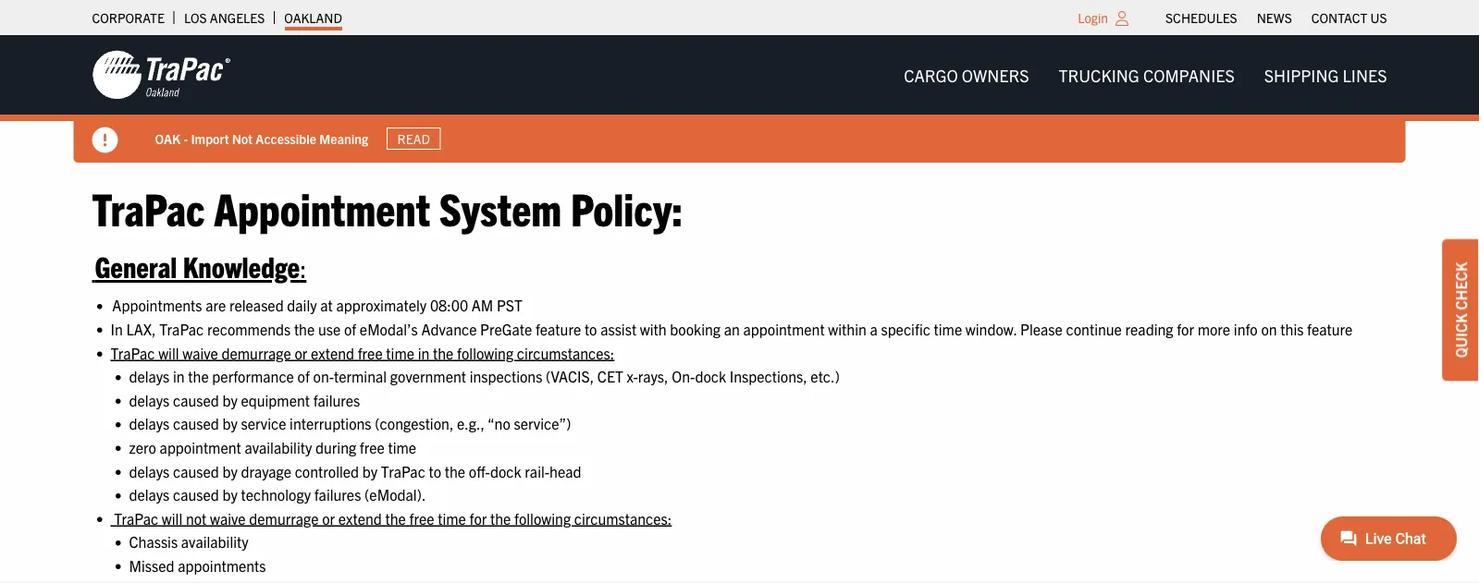 Task type: describe. For each thing, give the bounding box(es) containing it.
los angeles link
[[184, 5, 265, 31]]

pregate
[[480, 320, 532, 338]]

rail-
[[525, 462, 550, 480]]

1 vertical spatial free
[[360, 438, 385, 457]]

3 caused from the top
[[173, 462, 219, 480]]

during
[[316, 438, 356, 457]]

by up (emodal).
[[363, 462, 378, 480]]

zero
[[129, 438, 156, 457]]

appointment
[[214, 180, 430, 235]]

08:00
[[430, 296, 468, 315]]

system
[[439, 180, 562, 235]]

trapac up general at the left top of the page
[[92, 180, 205, 235]]

solid image
[[92, 127, 118, 153]]

equipment
[[241, 391, 310, 409]]

released
[[229, 296, 284, 315]]

companies
[[1144, 64, 1235, 85]]

performance
[[212, 367, 294, 386]]

recommends
[[207, 320, 291, 338]]

please
[[1021, 320, 1063, 338]]

will inside appointments are released daily at approximately 08:00 am pst in lax, trapac recommends the use of emodal's advance pregate feature to assist with booking an appointment within a specific time window. please continue reading for more info on this feature trapac will waive demurrage or extend free time in the following circumstances: delays in the performance of on-terminal government inspections (vacis, cet x-rays, on-dock inspections, etc.) delays caused by equipment failures delays caused by service interruptions (congestion, e.g., "no service") zero appointment availability during free time delays caused by drayage controlled by trapac to the off-dock rail-head delays caused by technology failures (emodal).
[[158, 344, 179, 362]]

oakland
[[284, 9, 342, 26]]

assist
[[601, 320, 637, 338]]

quick
[[1452, 314, 1470, 358]]

0 vertical spatial failures
[[313, 391, 360, 409]]

1 vertical spatial will
[[162, 509, 182, 528]]

1 feature from the left
[[536, 320, 581, 338]]

x-
[[627, 367, 638, 386]]

cargo owners
[[904, 64, 1029, 85]]

general knowledge :
[[95, 248, 307, 284]]

by down performance
[[222, 391, 238, 409]]

trapac appointment system policy: main content
[[74, 177, 1406, 584]]

appointments
[[178, 557, 266, 575]]

1 horizontal spatial dock
[[695, 367, 726, 386]]

schedules link
[[1166, 5, 1238, 31]]

cargo
[[904, 64, 958, 85]]

5 delays from the top
[[129, 486, 170, 504]]

contact
[[1312, 9, 1368, 26]]

0 vertical spatial to
[[585, 320, 597, 338]]

login link
[[1078, 9, 1109, 26]]

missed
[[129, 557, 174, 575]]

availability inside chassis availability missed appointments
[[181, 533, 249, 551]]

continue
[[1066, 320, 1122, 338]]

trapac appointment system policy:
[[92, 180, 701, 235]]

0 horizontal spatial of
[[298, 367, 310, 386]]

government
[[390, 367, 466, 386]]

1 vertical spatial or
[[322, 509, 335, 528]]

interruptions
[[290, 415, 372, 433]]

controlled
[[295, 462, 359, 480]]

extend inside appointments are released daily at approximately 08:00 am pst in lax, trapac recommends the use of emodal's advance pregate feature to assist with booking an appointment within a specific time window. please continue reading for more info on this feature trapac will waive demurrage or extend free time in the following circumstances: delays in the performance of on-terminal government inspections (vacis, cet x-rays, on-dock inspections, etc.) delays caused by equipment failures delays caused by service interruptions (congestion, e.g., "no service") zero appointment availability during free time delays caused by drayage controlled by trapac to the off-dock rail-head delays caused by technology failures (emodal).
[[311, 344, 354, 362]]

contact us link
[[1312, 5, 1387, 31]]

news
[[1257, 9, 1292, 26]]

accessible
[[256, 130, 316, 147]]

read
[[398, 130, 430, 147]]

general
[[95, 248, 177, 284]]

oak
[[155, 130, 181, 147]]

appointments are released daily at approximately 08:00 am pst in lax, trapac recommends the use of emodal's advance pregate feature to assist with booking an appointment within a specific time window. please continue reading for more info on this feature trapac will waive demurrage or extend free time in the following circumstances: delays in the performance of on-terminal government inspections (vacis, cet x-rays, on-dock inspections, etc.) delays caused by equipment failures delays caused by service interruptions (congestion, e.g., "no service") zero appointment availability during free time delays caused by drayage controlled by trapac to the off-dock rail-head delays caused by technology failures (emodal).
[[111, 296, 1353, 504]]

cargo owners link
[[889, 56, 1044, 94]]

0 horizontal spatial to
[[429, 462, 441, 480]]

by left technology
[[222, 486, 238, 504]]

oakland link
[[284, 5, 342, 31]]

more
[[1198, 320, 1231, 338]]

menu bar containing cargo owners
[[889, 56, 1402, 94]]

info
[[1234, 320, 1258, 338]]

at
[[320, 296, 333, 315]]

specific
[[881, 320, 931, 338]]

quick check
[[1452, 262, 1470, 358]]

los angeles
[[184, 9, 265, 26]]

use
[[318, 320, 341, 338]]

trucking
[[1059, 64, 1140, 85]]

chassis availability missed appointments
[[129, 533, 266, 575]]

3 delays from the top
[[129, 415, 170, 433]]

approximately
[[336, 296, 427, 315]]

0 vertical spatial free
[[358, 344, 383, 362]]

(vacis,
[[546, 367, 594, 386]]

not
[[186, 509, 207, 528]]

trapac will not waive demurrage or extend the free time for the following circumstances:
[[111, 509, 672, 528]]

off-
[[469, 462, 490, 480]]

by left service on the bottom left of page
[[222, 415, 238, 433]]

booking
[[670, 320, 721, 338]]

availability inside appointments are released daily at approximately 08:00 am pst in lax, trapac recommends the use of emodal's advance pregate feature to assist with booking an appointment within a specific time window. please continue reading for more info on this feature trapac will waive demurrage or extend free time in the following circumstances: delays in the performance of on-terminal government inspections (vacis, cet x-rays, on-dock inspections, etc.) delays caused by equipment failures delays caused by service interruptions (congestion, e.g., "no service") zero appointment availability during free time delays caused by drayage controlled by trapac to the off-dock rail-head delays caused by technology failures (emodal).
[[245, 438, 312, 457]]

trapac down appointments
[[159, 320, 204, 338]]

1 horizontal spatial in
[[418, 344, 430, 362]]

not
[[232, 130, 253, 147]]

service
[[241, 415, 286, 433]]

inspections
[[470, 367, 543, 386]]

(congestion,
[[375, 415, 454, 433]]

lines
[[1343, 64, 1387, 85]]

-
[[184, 130, 188, 147]]

an
[[724, 320, 740, 338]]

meaning
[[319, 130, 368, 147]]

1 delays from the top
[[129, 367, 170, 386]]

trucking companies
[[1059, 64, 1235, 85]]

1 horizontal spatial of
[[344, 320, 356, 338]]

am
[[472, 296, 493, 315]]



Task type: locate. For each thing, give the bounding box(es) containing it.
chassis
[[129, 533, 178, 551]]

0 horizontal spatial feature
[[536, 320, 581, 338]]

0 vertical spatial for
[[1177, 320, 1194, 338]]

0 vertical spatial waive
[[182, 344, 218, 362]]

2 caused from the top
[[173, 415, 219, 433]]

corporate
[[92, 9, 165, 26]]

1 vertical spatial availability
[[181, 533, 249, 551]]

1 horizontal spatial for
[[1177, 320, 1194, 338]]

banner
[[0, 35, 1479, 163]]

trapac
[[92, 180, 205, 235], [159, 320, 204, 338], [111, 344, 155, 362], [381, 462, 425, 480], [114, 509, 158, 528]]

0 horizontal spatial in
[[173, 367, 185, 386]]

will
[[158, 344, 179, 362], [162, 509, 182, 528]]

on-
[[672, 367, 695, 386]]

failures
[[313, 391, 360, 409], [314, 486, 361, 504]]

0 vertical spatial or
[[295, 344, 308, 362]]

within
[[828, 320, 867, 338]]

for left more
[[1177, 320, 1194, 338]]

shipping lines link
[[1250, 56, 1402, 94]]

free up terminal
[[358, 344, 383, 362]]

0 vertical spatial following
[[457, 344, 514, 362]]

1 caused from the top
[[173, 391, 219, 409]]

1 vertical spatial menu bar
[[889, 56, 1402, 94]]

are
[[206, 296, 226, 315]]

1 vertical spatial of
[[298, 367, 310, 386]]

schedules
[[1166, 9, 1238, 26]]

2 vertical spatial free
[[409, 509, 434, 528]]

menu bar up shipping
[[1156, 5, 1397, 31]]

technology
[[241, 486, 311, 504]]

1 vertical spatial dock
[[490, 462, 522, 480]]

1 vertical spatial circumstances:
[[574, 509, 672, 528]]

window.
[[966, 320, 1017, 338]]

e.g.,
[[457, 415, 485, 433]]

shipping
[[1265, 64, 1339, 85]]

demurrage up performance
[[222, 344, 291, 362]]

0 vertical spatial dock
[[695, 367, 726, 386]]

1 vertical spatial appointment
[[160, 438, 241, 457]]

2 delays from the top
[[129, 391, 170, 409]]

inspections,
[[730, 367, 807, 386]]

read link
[[387, 128, 441, 150]]

to left off- at the left
[[429, 462, 441, 480]]

0 vertical spatial in
[[418, 344, 430, 362]]

0 horizontal spatial dock
[[490, 462, 522, 480]]

or down daily on the bottom left of the page
[[295, 344, 308, 362]]

import
[[191, 130, 229, 147]]

free
[[358, 344, 383, 362], [360, 438, 385, 457], [409, 509, 434, 528]]

to left assist
[[585, 320, 597, 338]]

by left drayage
[[222, 462, 238, 480]]

4 delays from the top
[[129, 462, 170, 480]]

or down controlled on the bottom of page
[[322, 509, 335, 528]]

of
[[344, 320, 356, 338], [298, 367, 310, 386]]

following up inspections
[[457, 344, 514, 362]]

free down (emodal).
[[409, 509, 434, 528]]

1 vertical spatial following
[[514, 509, 571, 528]]

extend down use
[[311, 344, 354, 362]]

for inside appointments are released daily at approximately 08:00 am pst in lax, trapac recommends the use of emodal's advance pregate feature to assist with booking an appointment within a specific time window. please continue reading for more info on this feature trapac will waive demurrage or extend free time in the following circumstances: delays in the performance of on-terminal government inspections (vacis, cet x-rays, on-dock inspections, etc.) delays caused by equipment failures delays caused by service interruptions (congestion, e.g., "no service") zero appointment availability during free time delays caused by drayage controlled by trapac to the off-dock rail-head delays caused by technology failures (emodal).
[[1177, 320, 1194, 338]]

in down appointments
[[173, 367, 185, 386]]

drayage
[[241, 462, 291, 480]]

dock
[[695, 367, 726, 386], [490, 462, 522, 480]]

los
[[184, 9, 207, 26]]

(emodal).
[[365, 486, 426, 504]]

trapac down lax,
[[111, 344, 155, 362]]

menu bar containing schedules
[[1156, 5, 1397, 31]]

light image
[[1116, 11, 1129, 26]]

caused
[[173, 391, 219, 409], [173, 415, 219, 433], [173, 462, 219, 480], [173, 486, 219, 504]]

dock down booking
[[695, 367, 726, 386]]

for down off- at the left
[[470, 509, 487, 528]]

0 horizontal spatial or
[[295, 344, 308, 362]]

trapac up (emodal).
[[381, 462, 425, 480]]

0 vertical spatial demurrage
[[222, 344, 291, 362]]

or inside appointments are released daily at approximately 08:00 am pst in lax, trapac recommends the use of emodal's advance pregate feature to assist with booking an appointment within a specific time window. please continue reading for more info on this feature trapac will waive demurrage or extend free time in the following circumstances: delays in the performance of on-terminal government inspections (vacis, cet x-rays, on-dock inspections, etc.) delays caused by equipment failures delays caused by service interruptions (congestion, e.g., "no service") zero appointment availability during free time delays caused by drayage controlled by trapac to the off-dock rail-head delays caused by technology failures (emodal).
[[295, 344, 308, 362]]

for
[[1177, 320, 1194, 338], [470, 509, 487, 528]]

terminal
[[334, 367, 387, 386]]

circumstances: inside appointments are released daily at approximately 08:00 am pst in lax, trapac recommends the use of emodal's advance pregate feature to assist with booking an appointment within a specific time window. please continue reading for more info on this feature trapac will waive demurrage or extend free time in the following circumstances: delays in the performance of on-terminal government inspections (vacis, cet x-rays, on-dock inspections, etc.) delays caused by equipment failures delays caused by service interruptions (congestion, e.g., "no service") zero appointment availability during free time delays caused by drayage controlled by trapac to the off-dock rail-head delays caused by technology failures (emodal).
[[517, 344, 615, 362]]

feature
[[536, 320, 581, 338], [1307, 320, 1353, 338]]

1 vertical spatial demurrage
[[249, 509, 319, 528]]

quick check link
[[1442, 239, 1479, 382]]

a
[[870, 320, 878, 338]]

with
[[640, 320, 667, 338]]

following inside appointments are released daily at approximately 08:00 am pst in lax, trapac recommends the use of emodal's advance pregate feature to assist with booking an appointment within a specific time window. please continue reading for more info on this feature trapac will waive demurrage or extend free time in the following circumstances: delays in the performance of on-terminal government inspections (vacis, cet x-rays, on-dock inspections, etc.) delays caused by equipment failures delays caused by service interruptions (congestion, e.g., "no service") zero appointment availability during free time delays caused by drayage controlled by trapac to the off-dock rail-head delays caused by technology failures (emodal).
[[457, 344, 514, 362]]

angeles
[[210, 9, 265, 26]]

0 horizontal spatial following
[[457, 344, 514, 362]]

on-
[[313, 367, 334, 386]]

1 horizontal spatial following
[[514, 509, 571, 528]]

will down appointments
[[158, 344, 179, 362]]

check
[[1452, 262, 1470, 311]]

banner containing cargo owners
[[0, 35, 1479, 163]]

emodal's
[[360, 320, 418, 338]]

lax,
[[126, 320, 156, 338]]

oakland image
[[92, 49, 231, 101]]

in
[[111, 320, 123, 338]]

corporate link
[[92, 5, 165, 31]]

waive down are
[[182, 344, 218, 362]]

delays
[[129, 367, 170, 386], [129, 391, 170, 409], [129, 415, 170, 433], [129, 462, 170, 480], [129, 486, 170, 504]]

1 vertical spatial to
[[429, 462, 441, 480]]

reading
[[1126, 320, 1174, 338]]

in up the government on the bottom left
[[418, 344, 430, 362]]

dock left rail-
[[490, 462, 522, 480]]

feature right this
[[1307, 320, 1353, 338]]

4 caused from the top
[[173, 486, 219, 504]]

1 horizontal spatial or
[[322, 509, 335, 528]]

0 horizontal spatial for
[[470, 509, 487, 528]]

cet
[[598, 367, 624, 386]]

0 vertical spatial will
[[158, 344, 179, 362]]

shipping lines
[[1265, 64, 1387, 85]]

2 feature from the left
[[1307, 320, 1353, 338]]

failures down controlled on the bottom of page
[[314, 486, 361, 504]]

demurrage down technology
[[249, 509, 319, 528]]

appointment right zero
[[160, 438, 241, 457]]

appointment up inspections,
[[743, 320, 825, 338]]

menu bar down light icon
[[889, 56, 1402, 94]]

will left not on the left bottom of the page
[[162, 509, 182, 528]]

1 vertical spatial failures
[[314, 486, 361, 504]]

extend down (emodal).
[[338, 509, 382, 528]]

1 horizontal spatial feature
[[1307, 320, 1353, 338]]

1 vertical spatial in
[[173, 367, 185, 386]]

etc.)
[[811, 367, 840, 386]]

appointments
[[112, 296, 202, 315]]

demurrage inside appointments are released daily at approximately 08:00 am pst in lax, trapac recommends the use of emodal's advance pregate feature to assist with booking an appointment within a specific time window. please continue reading for more info on this feature trapac will waive demurrage or extend free time in the following circumstances: delays in the performance of on-terminal government inspections (vacis, cet x-rays, on-dock inspections, etc.) delays caused by equipment failures delays caused by service interruptions (congestion, e.g., "no service") zero appointment availability during free time delays caused by drayage controlled by trapac to the off-dock rail-head delays caused by technology failures (emodal).
[[222, 344, 291, 362]]

owners
[[962, 64, 1029, 85]]

knowledge
[[183, 248, 300, 284]]

circumstances: up (vacis,
[[517, 344, 615, 362]]

availability up appointments
[[181, 533, 249, 551]]

free right during
[[360, 438, 385, 457]]

"no
[[488, 415, 511, 433]]

:
[[300, 248, 307, 284]]

0 vertical spatial of
[[344, 320, 356, 338]]

following down rail-
[[514, 509, 571, 528]]

oak - import not accessible meaning
[[155, 130, 368, 147]]

1 vertical spatial for
[[470, 509, 487, 528]]

circumstances: down head
[[574, 509, 672, 528]]

time
[[934, 320, 962, 338], [386, 344, 415, 362], [388, 438, 416, 457], [438, 509, 466, 528]]

menu bar
[[1156, 5, 1397, 31], [889, 56, 1402, 94]]

to
[[585, 320, 597, 338], [429, 462, 441, 480]]

on
[[1262, 320, 1277, 338]]

contact us
[[1312, 9, 1387, 26]]

policy:
[[571, 180, 683, 235]]

by
[[222, 391, 238, 409], [222, 415, 238, 433], [222, 462, 238, 480], [363, 462, 378, 480], [222, 486, 238, 504]]

0 vertical spatial appointment
[[743, 320, 825, 338]]

extend
[[311, 344, 354, 362], [338, 509, 382, 528]]

availability up drayage
[[245, 438, 312, 457]]

following
[[457, 344, 514, 362], [514, 509, 571, 528]]

waive inside appointments are released daily at approximately 08:00 am pst in lax, trapac recommends the use of emodal's advance pregate feature to assist with booking an appointment within a specific time window. please continue reading for more info on this feature trapac will waive demurrage or extend free time in the following circumstances: delays in the performance of on-terminal government inspections (vacis, cet x-rays, on-dock inspections, etc.) delays caused by equipment failures delays caused by service interruptions (congestion, e.g., "no service") zero appointment availability during free time delays caused by drayage controlled by trapac to the off-dock rail-head delays caused by technology failures (emodal).
[[182, 344, 218, 362]]

1 horizontal spatial to
[[585, 320, 597, 338]]

advance
[[421, 320, 477, 338]]

feature up (vacis,
[[536, 320, 581, 338]]

circumstances:
[[517, 344, 615, 362], [574, 509, 672, 528]]

daily
[[287, 296, 317, 315]]

this
[[1281, 320, 1304, 338]]

waive right not on the left bottom of the page
[[210, 509, 246, 528]]

1 horizontal spatial appointment
[[743, 320, 825, 338]]

0 vertical spatial availability
[[245, 438, 312, 457]]

0 vertical spatial menu bar
[[1156, 5, 1397, 31]]

head
[[550, 462, 582, 480]]

1 vertical spatial waive
[[210, 509, 246, 528]]

0 vertical spatial extend
[[311, 344, 354, 362]]

0 horizontal spatial appointment
[[160, 438, 241, 457]]

0 vertical spatial circumstances:
[[517, 344, 615, 362]]

failures up interruptions on the left bottom of page
[[313, 391, 360, 409]]

trapac up 'chassis'
[[114, 509, 158, 528]]

of left on-
[[298, 367, 310, 386]]

1 vertical spatial extend
[[338, 509, 382, 528]]

demurrage
[[222, 344, 291, 362], [249, 509, 319, 528]]

of right use
[[344, 320, 356, 338]]



Task type: vqa. For each thing, say whether or not it's contained in the screenshot.
the bottom OR
yes



